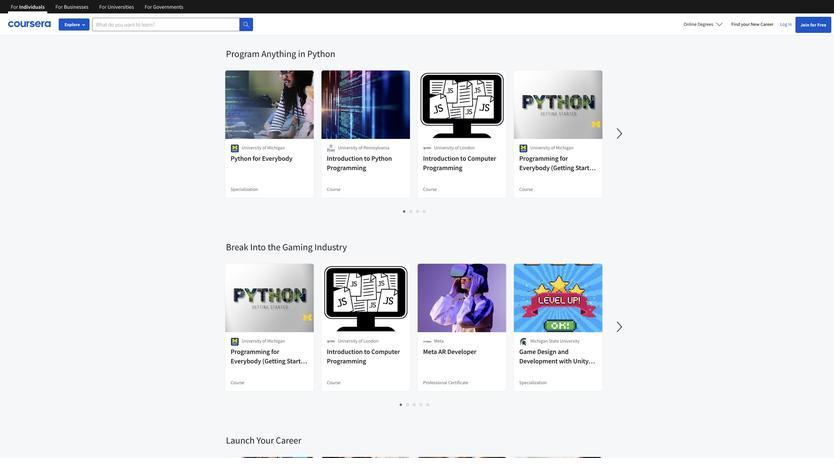 Task type: vqa. For each thing, say whether or not it's contained in the screenshot.


Task type: locate. For each thing, give the bounding box(es) containing it.
to inside break into the gaming industry carousel element
[[364, 347, 370, 356]]

python right in
[[308, 48, 336, 60]]

0 horizontal spatial university of michigan image
[[231, 338, 239, 346]]

to
[[364, 154, 370, 162], [461, 154, 467, 162], [364, 347, 370, 356]]

0 horizontal spatial (getting
[[263, 357, 286, 365]]

find
[[732, 21, 741, 27]]

1 horizontal spatial university of michigan image
[[520, 144, 528, 153]]

london inside 'program anything in python carousel' element
[[460, 145, 475, 151]]

introduction to computer programming inside break into the gaming industry carousel element
[[327, 347, 400, 365]]

university of michigan image inside break into the gaming industry carousel element
[[231, 338, 239, 346]]

3 button
[[415, 207, 422, 215], [412, 401, 418, 408]]

list
[[226, 14, 604, 21], [226, 207, 604, 215], [226, 401, 604, 408]]

and
[[558, 347, 569, 356]]

introduction to python programming
[[327, 154, 392, 172]]

1 horizontal spatial python)
[[534, 173, 557, 181]]

introduction inside break into the gaming industry carousel element
[[327, 347, 363, 356]]

join for free
[[801, 22, 827, 28]]

0 vertical spatial 2
[[410, 208, 413, 214]]

0 vertical spatial with
[[520, 173, 533, 181]]

3
[[417, 208, 420, 214], [414, 401, 416, 408]]

individuals
[[19, 3, 45, 10]]

university of michigan image
[[520, 144, 528, 153], [231, 338, 239, 346]]

4 for break into the gaming industry
[[420, 401, 423, 408]]

professional certificate
[[424, 380, 469, 386]]

1 vertical spatial 2
[[407, 401, 410, 408]]

2
[[410, 208, 413, 214], [407, 401, 410, 408]]

1 horizontal spatial 4
[[424, 208, 426, 214]]

1 horizontal spatial career
[[761, 21, 774, 27]]

1 vertical spatial 1
[[400, 401, 403, 408]]

computer inside 'program anything in python carousel' element
[[468, 154, 497, 162]]

0 vertical spatial python)
[[534, 173, 557, 181]]

0 vertical spatial computer
[[468, 154, 497, 162]]

0 horizontal spatial 4
[[420, 401, 423, 408]]

1 horizontal spatial 1
[[404, 208, 406, 214]]

0 horizontal spatial python)
[[245, 366, 268, 375]]

0 horizontal spatial programming for everybody (getting started with python)
[[231, 347, 308, 375]]

1 vertical spatial everybody
[[520, 163, 550, 172]]

1 horizontal spatial with
[[520, 173, 533, 181]]

2 inside break into the gaming industry carousel element
[[407, 401, 410, 408]]

of for the university of pennsylvania image
[[359, 145, 363, 151]]

2 list from the top
[[226, 207, 604, 215]]

london inside break into the gaming industry carousel element
[[364, 338, 379, 344]]

None search field
[[92, 18, 253, 31]]

specialization for python for everybody
[[231, 186, 258, 192]]

university of michigan for program anything in python
[[242, 145, 285, 151]]

5
[[427, 401, 430, 408]]

1 inside break into the gaming industry carousel element
[[400, 401, 403, 408]]

list inside explore and create internet of things carousel element
[[226, 14, 604, 21]]

programming for university of london image
[[424, 163, 463, 172]]

in
[[298, 48, 306, 60]]

python down university of michigan icon
[[231, 154, 252, 162]]

with inside game design and development with unity 2020
[[560, 357, 572, 365]]

free
[[818, 22, 827, 28]]

with inside 'program anything in python carousel' element
[[520, 173, 533, 181]]

of for the topmost university of michigan image
[[552, 145, 556, 151]]

university of london image
[[327, 338, 336, 346]]

3 inside break into the gaming industry carousel element
[[414, 401, 416, 408]]

online degrees
[[684, 21, 714, 27]]

university for university of michigan image in the break into the gaming industry carousel element
[[242, 338, 262, 344]]

programming for everybody (getting started with python)
[[520, 154, 597, 181], [231, 347, 308, 375]]

to for break into the gaming industry
[[364, 347, 370, 356]]

course
[[327, 186, 341, 192], [424, 186, 437, 192], [520, 186, 534, 192], [231, 380, 245, 386], [327, 380, 341, 386]]

python) for the topmost university of michigan image
[[534, 173, 557, 181]]

university of london inside 'program anything in python carousel' element
[[435, 145, 475, 151]]

1 vertical spatial 4 button
[[418, 401, 425, 408]]

everybody for break into the gaming industry
[[231, 357, 261, 365]]

for
[[11, 3, 18, 10], [55, 3, 63, 10], [99, 3, 107, 10], [145, 3, 152, 10]]

1 list from the top
[[226, 14, 604, 21]]

career right your
[[276, 434, 302, 446]]

university of london right university of london icon
[[338, 338, 379, 344]]

introduction for program anything in python
[[327, 154, 363, 162]]

4 inside 'program anything in python carousel' element
[[424, 208, 426, 214]]

find your new career
[[732, 21, 774, 27]]

of
[[263, 145, 267, 151], [359, 145, 363, 151], [455, 145, 459, 151], [552, 145, 556, 151], [263, 338, 267, 344], [359, 338, 363, 344]]

1 vertical spatial career
[[276, 434, 302, 446]]

2 for break into the gaming industry
[[407, 401, 410, 408]]

4 button for program anything in python
[[422, 207, 428, 215]]

everybody for program anything in python
[[262, 154, 293, 162]]

your
[[257, 434, 274, 446]]

everybody
[[262, 154, 293, 162], [520, 163, 550, 172], [231, 357, 261, 365]]

started inside break into the gaming industry carousel element
[[287, 357, 308, 365]]

london
[[460, 145, 475, 151], [364, 338, 379, 344]]

to inside introduction to python programming
[[364, 154, 370, 162]]

introduction to computer programming for university of london icon
[[327, 347, 400, 365]]

meta image
[[424, 338, 432, 346]]

3 button inside 'program anything in python carousel' element
[[415, 207, 422, 215]]

4 for from the left
[[145, 3, 152, 10]]

1 vertical spatial introduction to computer programming
[[327, 347, 400, 365]]

for
[[811, 22, 817, 28], [253, 154, 261, 162], [560, 154, 569, 162], [271, 347, 280, 356]]

career right new in the top of the page
[[761, 21, 774, 27]]

computer
[[468, 154, 497, 162], [372, 347, 400, 356]]

programming for the university of pennsylvania image
[[327, 163, 366, 172]]

introduction
[[327, 154, 363, 162], [424, 154, 459, 162], [327, 347, 363, 356]]

1 horizontal spatial computer
[[468, 154, 497, 162]]

log in link
[[778, 20, 796, 28]]

1 horizontal spatial (getting
[[552, 163, 575, 172]]

university of michigan inside break into the gaming industry carousel element
[[242, 338, 285, 344]]

computer inside break into the gaming industry carousel element
[[372, 347, 400, 356]]

michigan
[[268, 145, 285, 151], [556, 145, 574, 151], [268, 338, 285, 344], [531, 338, 549, 344]]

python) inside break into the gaming industry carousel element
[[245, 366, 268, 375]]

0 horizontal spatial computer
[[372, 347, 400, 356]]

0 horizontal spatial with
[[231, 366, 244, 375]]

1 vertical spatial (getting
[[263, 357, 286, 365]]

0 vertical spatial introduction to computer programming
[[424, 154, 497, 172]]

1 horizontal spatial everybody
[[262, 154, 293, 162]]

introduction down the university of pennsylvania image
[[327, 154, 363, 162]]

1 for from the left
[[11, 3, 18, 10]]

university for the university of pennsylvania image
[[338, 145, 358, 151]]

What do you want to learn? text field
[[92, 18, 240, 31]]

1
[[404, 208, 406, 214], [400, 401, 403, 408]]

break
[[226, 241, 249, 253]]

0 vertical spatial 3
[[417, 208, 420, 214]]

meta for meta
[[435, 338, 444, 344]]

explore and create internet of things carousel element
[[0, 0, 609, 28]]

1 vertical spatial 3 button
[[412, 401, 418, 408]]

list inside break into the gaming industry carousel element
[[226, 401, 604, 408]]

1 button for program anything in python
[[402, 207, 408, 215]]

career inside "element"
[[276, 434, 302, 446]]

python) inside 'program anything in python carousel' element
[[534, 173, 557, 181]]

for left governments at the top of page
[[145, 3, 152, 10]]

3 for break into the gaming industry
[[414, 401, 416, 408]]

introduction to computer programming
[[424, 154, 497, 172], [327, 347, 400, 365]]

programming
[[520, 154, 559, 162], [327, 163, 366, 172], [424, 163, 463, 172], [231, 347, 270, 356], [327, 357, 366, 365]]

4
[[424, 208, 426, 214], [420, 401, 423, 408]]

1 vertical spatial next slide image
[[612, 319, 628, 335]]

started for the topmost university of michigan image
[[576, 163, 597, 172]]

4 for program anything in python
[[424, 208, 426, 214]]

1 next slide image from the top
[[612, 126, 628, 142]]

of for university of london image
[[455, 145, 459, 151]]

0 horizontal spatial introduction to computer programming
[[327, 347, 400, 365]]

meta down meta icon
[[424, 347, 437, 356]]

new
[[752, 21, 760, 27]]

programming for everybody (getting started with python) inside break into the gaming industry carousel element
[[231, 347, 308, 375]]

specialization for game design and development with unity 2020
[[520, 380, 547, 386]]

1 button
[[402, 207, 408, 215], [398, 401, 405, 408]]

coursera image
[[8, 19, 51, 30]]

2 inside 'program anything in python carousel' element
[[410, 208, 413, 214]]

python)
[[534, 173, 557, 181], [245, 366, 268, 375]]

0 horizontal spatial specialization
[[231, 186, 258, 192]]

1 horizontal spatial 3
[[417, 208, 420, 214]]

list inside 'program anything in python carousel' element
[[226, 207, 604, 215]]

3 button for break into the gaming industry
[[412, 401, 418, 408]]

2 vertical spatial everybody
[[231, 357, 261, 365]]

michigan for university of michigan icon
[[268, 145, 285, 151]]

university of london right university of london image
[[435, 145, 475, 151]]

businesses
[[64, 3, 89, 10]]

0 vertical spatial london
[[460, 145, 475, 151]]

next slide image
[[612, 126, 628, 142], [612, 319, 628, 335]]

1 vertical spatial programming for everybody (getting started with python)
[[231, 347, 308, 375]]

with
[[520, 173, 533, 181], [560, 357, 572, 365], [231, 366, 244, 375]]

1 vertical spatial 1 button
[[398, 401, 405, 408]]

started
[[576, 163, 597, 172], [287, 357, 308, 365]]

ar
[[439, 347, 446, 356]]

1 vertical spatial computer
[[372, 347, 400, 356]]

online degrees button
[[679, 17, 729, 32]]

0 vertical spatial started
[[576, 163, 597, 172]]

explore
[[65, 21, 80, 28]]

1 vertical spatial specialization
[[520, 380, 547, 386]]

introduction inside introduction to python programming
[[327, 154, 363, 162]]

0 vertical spatial 2 button
[[408, 207, 415, 215]]

explore button
[[59, 18, 90, 31]]

gaming
[[283, 241, 313, 253]]

for left businesses
[[55, 3, 63, 10]]

for left individuals
[[11, 3, 18, 10]]

meta for meta ar developer
[[424, 347, 437, 356]]

(getting for university of michigan image in the break into the gaming industry carousel element
[[263, 357, 286, 365]]

university of london inside break into the gaming industry carousel element
[[338, 338, 379, 344]]

0 vertical spatial 4 button
[[422, 207, 428, 215]]

career
[[761, 21, 774, 27], [276, 434, 302, 446]]

0 horizontal spatial 1
[[400, 401, 403, 408]]

3 for from the left
[[99, 3, 107, 10]]

1 vertical spatial python)
[[245, 366, 268, 375]]

introduction to computer programming inside 'program anything in python carousel' element
[[424, 154, 497, 172]]

course for university of michigan image in the break into the gaming industry carousel element
[[231, 380, 245, 386]]

0 vertical spatial specialization
[[231, 186, 258, 192]]

specialization
[[231, 186, 258, 192], [520, 380, 547, 386]]

0 vertical spatial 3 button
[[415, 207, 422, 215]]

1 vertical spatial meta
[[424, 347, 437, 356]]

0 vertical spatial programming for everybody (getting started with python)
[[520, 154, 597, 181]]

0 vertical spatial 4
[[424, 208, 426, 214]]

1 horizontal spatial started
[[576, 163, 597, 172]]

next slide image for break into the gaming industry
[[612, 319, 628, 335]]

in
[[789, 21, 793, 27]]

ibm data science professional certificate by ibm, image
[[418, 457, 507, 458]]

1 horizontal spatial specialization
[[520, 380, 547, 386]]

1 vertical spatial 3
[[414, 401, 416, 408]]

design
[[538, 347, 557, 356]]

2 horizontal spatial python
[[372, 154, 392, 162]]

1 vertical spatial 4
[[420, 401, 423, 408]]

3 for program anything in python
[[417, 208, 420, 214]]

for for businesses
[[55, 3, 63, 10]]

meta
[[435, 338, 444, 344], [424, 347, 437, 356]]

1 vertical spatial list
[[226, 207, 604, 215]]

3 list from the top
[[226, 401, 604, 408]]

the
[[268, 241, 281, 253]]

0 horizontal spatial everybody
[[231, 357, 261, 365]]

specialization inside 'program anything in python carousel' element
[[231, 186, 258, 192]]

0 vertical spatial meta
[[435, 338, 444, 344]]

university of michigan
[[242, 145, 285, 151], [531, 145, 574, 151], [242, 338, 285, 344]]

2 next slide image from the top
[[612, 319, 628, 335]]

1 vertical spatial university of london
[[338, 338, 379, 344]]

0 vertical spatial 1 button
[[402, 207, 408, 215]]

1 horizontal spatial london
[[460, 145, 475, 151]]

5 button
[[425, 401, 432, 408]]

0 vertical spatial (getting
[[552, 163, 575, 172]]

university of london for university of london icon
[[338, 338, 379, 344]]

of for university of michigan icon
[[263, 145, 267, 151]]

2 button inside break into the gaming industry carousel element
[[405, 401, 412, 408]]

python
[[308, 48, 336, 60], [231, 154, 252, 162], [372, 154, 392, 162]]

1 horizontal spatial introduction to computer programming
[[424, 154, 497, 172]]

1 horizontal spatial programming for everybody (getting started with python)
[[520, 154, 597, 181]]

of for university of london icon
[[359, 338, 363, 344]]

0 horizontal spatial university of london
[[338, 338, 379, 344]]

introduction down university of london icon
[[327, 347, 363, 356]]

1 vertical spatial university of michigan image
[[231, 338, 239, 346]]

1 vertical spatial with
[[560, 357, 572, 365]]

0 horizontal spatial started
[[287, 357, 308, 365]]

game design and development with unity 2020
[[520, 347, 589, 375]]

python) for university of michigan image in the break into the gaming industry carousel element
[[245, 366, 268, 375]]

python down pennsylvania
[[372, 154, 392, 162]]

1 horizontal spatial university of london
[[435, 145, 475, 151]]

university of michigan image
[[231, 144, 239, 153]]

0 horizontal spatial 2
[[407, 401, 410, 408]]

(getting inside 'program anything in python carousel' element
[[552, 163, 575, 172]]

2 button inside 'program anything in python carousel' element
[[408, 207, 415, 215]]

everybody inside break into the gaming industry carousel element
[[231, 357, 261, 365]]

university
[[242, 145, 262, 151], [338, 145, 358, 151], [435, 145, 454, 151], [531, 145, 551, 151], [242, 338, 262, 344], [338, 338, 358, 344], [560, 338, 580, 344]]

0 vertical spatial university of london
[[435, 145, 475, 151]]

2 vertical spatial with
[[231, 366, 244, 375]]

0 vertical spatial list
[[226, 14, 604, 21]]

(getting inside break into the gaming industry carousel element
[[263, 357, 286, 365]]

0 horizontal spatial career
[[276, 434, 302, 446]]

1 vertical spatial london
[[364, 338, 379, 344]]

1 vertical spatial started
[[287, 357, 308, 365]]

1 vertical spatial 2 button
[[405, 401, 412, 408]]

launch your career
[[226, 434, 302, 446]]

4 inside break into the gaming industry carousel element
[[420, 401, 423, 408]]

course for university of london image
[[424, 186, 437, 192]]

for left the universities
[[99, 3, 107, 10]]

computer for university of london icon
[[372, 347, 400, 356]]

next slide image for program anything in python
[[612, 126, 628, 142]]

4 button
[[422, 207, 428, 215], [418, 401, 425, 408]]

0 vertical spatial 1
[[404, 208, 406, 214]]

2 vertical spatial list
[[226, 401, 604, 408]]

(getting
[[552, 163, 575, 172], [263, 357, 286, 365]]

for for universities
[[99, 3, 107, 10]]

1 horizontal spatial 2
[[410, 208, 413, 214]]

london for university of london icon
[[364, 338, 379, 344]]

programming for everybody (getting started with python) for the topmost university of michigan image
[[520, 154, 597, 181]]

specialization inside break into the gaming industry carousel element
[[520, 380, 547, 386]]

university of london
[[435, 145, 475, 151], [338, 338, 379, 344]]

professional
[[424, 380, 448, 386]]

2 button for program anything in python
[[408, 207, 415, 215]]

2 for program anything in python
[[410, 208, 413, 214]]

meta up ar
[[435, 338, 444, 344]]

0 vertical spatial everybody
[[262, 154, 293, 162]]

3 inside 'program anything in python carousel' element
[[417, 208, 420, 214]]

2 button for break into the gaming industry
[[405, 401, 412, 408]]

programming for everybody (getting started with python) inside 'program anything in python carousel' element
[[520, 154, 597, 181]]

2 for from the left
[[55, 3, 63, 10]]

0 horizontal spatial python
[[231, 154, 252, 162]]

1 inside 'program anything in python carousel' element
[[404, 208, 406, 214]]

0 horizontal spatial 3
[[414, 401, 416, 408]]

state
[[549, 338, 560, 344]]

2020
[[520, 366, 533, 375]]

course for the university of pennsylvania image
[[327, 186, 341, 192]]

programming inside introduction to python programming
[[327, 163, 366, 172]]

university of pennsylvania image
[[327, 144, 336, 153]]

2 horizontal spatial with
[[560, 357, 572, 365]]

2 button
[[408, 207, 415, 215], [405, 401, 412, 408]]

started inside 'program anything in python carousel' element
[[576, 163, 597, 172]]

michigan for university of michigan image in the break into the gaming industry carousel element
[[268, 338, 285, 344]]

0 vertical spatial next slide image
[[612, 126, 628, 142]]

0 horizontal spatial london
[[364, 338, 379, 344]]



Task type: describe. For each thing, give the bounding box(es) containing it.
michigan for the topmost university of michigan image
[[556, 145, 574, 151]]

degrees
[[698, 21, 714, 27]]

find your new career link
[[729, 20, 778, 29]]

university for university of michigan icon
[[242, 145, 262, 151]]

meta ar developer
[[424, 347, 477, 356]]

developer
[[448, 347, 477, 356]]

programming for university of london icon
[[327, 357, 366, 365]]

for businesses
[[55, 3, 89, 10]]

started for university of michigan image in the break into the gaming industry carousel element
[[287, 357, 308, 365]]

for inside break into the gaming industry carousel element
[[271, 347, 280, 356]]

log
[[781, 21, 788, 27]]

launch your career carousel element
[[223, 414, 835, 458]]

program
[[226, 48, 260, 60]]

for inside join for free link
[[811, 22, 817, 28]]

meta social media marketing professional certificate by meta, image
[[226, 457, 314, 458]]

1 for break into the gaming industry
[[400, 401, 403, 408]]

google project management: professional certificate by google, image
[[322, 457, 411, 458]]

university for the topmost university of michigan image
[[531, 145, 551, 151]]

programming for everybody (getting started with python) for university of michigan image in the break into the gaming industry carousel element
[[231, 347, 308, 375]]

university of london image
[[424, 144, 432, 153]]

pennsylvania
[[364, 145, 390, 151]]

michigan state university
[[531, 338, 580, 344]]

university for university of london image
[[435, 145, 454, 151]]

introduction to computer programming for university of london image
[[424, 154, 497, 172]]

for for individuals
[[11, 3, 18, 10]]

break into the gaming industry
[[226, 241, 347, 253]]

1 button for break into the gaming industry
[[398, 401, 405, 408]]

log in
[[781, 21, 793, 27]]

program anything in python
[[226, 48, 336, 60]]

university of michigan for break into the gaming industry
[[242, 338, 285, 344]]

list for break into the gaming industry
[[226, 401, 604, 408]]

4 button for break into the gaming industry
[[418, 401, 425, 408]]

introduction down university of london image
[[424, 154, 459, 162]]

0 vertical spatial career
[[761, 21, 774, 27]]

university for university of london icon
[[338, 338, 358, 344]]

list for program anything in python
[[226, 207, 604, 215]]

for individuals
[[11, 3, 45, 10]]

governments
[[153, 3, 183, 10]]

online
[[684, 21, 697, 27]]

computer for university of london image
[[468, 154, 497, 162]]

introduction for break into the gaming industry
[[327, 347, 363, 356]]

michigan state university image
[[520, 338, 528, 346]]

google ux design professional certificate by google, image
[[514, 457, 603, 458]]

banner navigation
[[5, 0, 189, 13]]

break into the gaming industry carousel element
[[223, 221, 835, 414]]

unity
[[574, 357, 589, 365]]

join for free link
[[796, 17, 832, 33]]

course for the topmost university of michigan image
[[520, 186, 534, 192]]

for universities
[[99, 3, 134, 10]]

launch
[[226, 434, 255, 446]]

university of pennsylvania
[[338, 145, 390, 151]]

university of london for university of london image
[[435, 145, 475, 151]]

of for university of michigan image in the break into the gaming industry carousel element
[[263, 338, 267, 344]]

development
[[520, 357, 558, 365]]

program anything in python carousel element
[[223, 28, 835, 221]]

with for university of michigan image in the break into the gaming industry carousel element
[[231, 366, 244, 375]]

for for governments
[[145, 3, 152, 10]]

your
[[742, 21, 751, 27]]

with for the topmost university of michigan image
[[520, 173, 533, 181]]

course for university of london icon
[[327, 380, 341, 386]]

for governments
[[145, 3, 183, 10]]

1 horizontal spatial python
[[308, 48, 336, 60]]

industry
[[315, 241, 347, 253]]

anything
[[262, 48, 297, 60]]

(getting for the topmost university of michigan image
[[552, 163, 575, 172]]

join
[[801, 22, 810, 28]]

python for everybody
[[231, 154, 293, 162]]

into
[[250, 241, 266, 253]]

0 vertical spatial university of michigan image
[[520, 144, 528, 153]]

1 for program anything in python
[[404, 208, 406, 214]]

london for university of london image
[[460, 145, 475, 151]]

to for program anything in python
[[364, 154, 370, 162]]

universities
[[108, 3, 134, 10]]

3 button for program anything in python
[[415, 207, 422, 215]]

certificate
[[449, 380, 469, 386]]

python inside introduction to python programming
[[372, 154, 392, 162]]

2 horizontal spatial everybody
[[520, 163, 550, 172]]

game
[[520, 347, 536, 356]]



